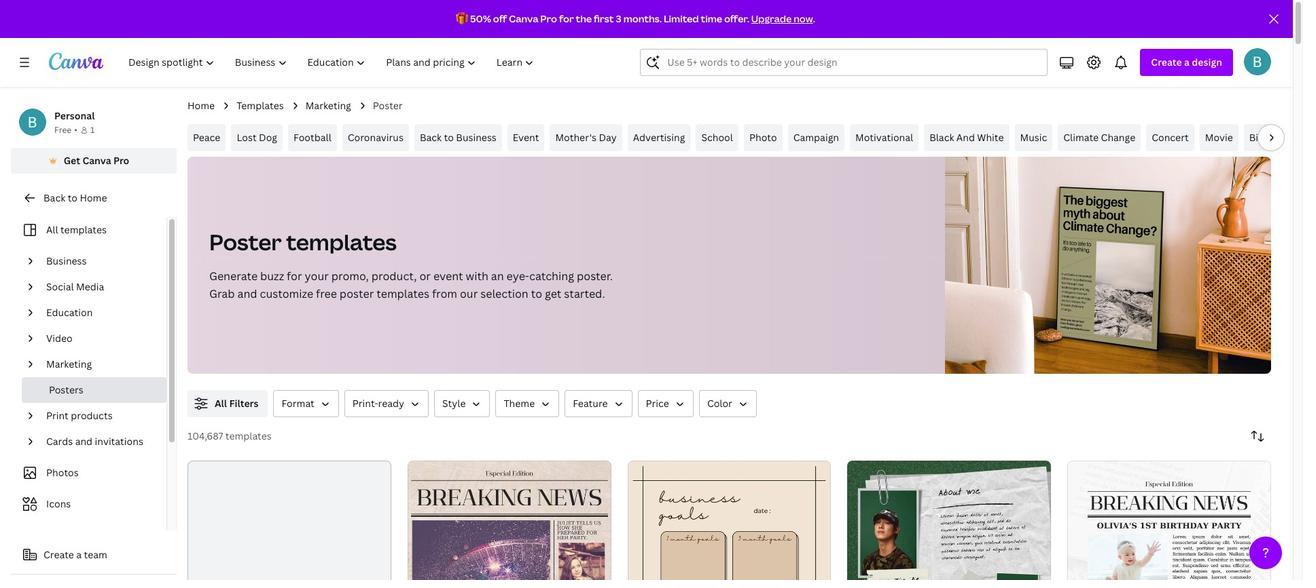 Task type: locate. For each thing, give the bounding box(es) containing it.
marketing link
[[306, 99, 351, 113], [41, 352, 158, 378]]

feature button
[[565, 391, 632, 418]]

poster up generate
[[209, 228, 282, 257]]

create for create a team
[[43, 549, 74, 562]]

with
[[466, 269, 488, 284]]

photo link
[[744, 124, 782, 151]]

0 horizontal spatial marketing
[[46, 358, 92, 371]]

black
[[929, 131, 954, 144]]

get canva pro button
[[11, 148, 177, 174]]

1 vertical spatial business
[[46, 255, 87, 268]]

all inside button
[[215, 397, 227, 410]]

print
[[46, 410, 69, 423]]

back up all templates
[[43, 192, 65, 204]]

photo
[[749, 131, 777, 144]]

products
[[71, 410, 113, 423]]

0 vertical spatial a
[[1184, 56, 1190, 69]]

back right coronavirus
[[420, 131, 442, 144]]

and inside generate buzz for your promo, product, or event with an eye-catching poster. grab and customize free poster templates from our selection to get started.
[[237, 287, 257, 302]]

create inside button
[[43, 549, 74, 562]]

None search field
[[640, 49, 1048, 76]]

pro left the
[[540, 12, 557, 25]]

cards
[[46, 435, 73, 448]]

1 vertical spatial home
[[80, 192, 107, 204]]

school link
[[696, 124, 738, 151]]

team
[[84, 549, 107, 562]]

our
[[460, 287, 478, 302]]

1 vertical spatial canva
[[82, 154, 111, 167]]

marketing link up "posters"
[[41, 352, 158, 378]]

0 vertical spatial create
[[1151, 56, 1182, 69]]

1 vertical spatial for
[[287, 269, 302, 284]]

get
[[64, 154, 80, 167]]

black simple newspaper birthday poster image
[[1067, 461, 1271, 581]]

an
[[491, 269, 504, 284]]

0 vertical spatial poster
[[373, 99, 403, 112]]

limited
[[664, 12, 699, 25]]

a left design
[[1184, 56, 1190, 69]]

get canva pro
[[64, 154, 129, 167]]

back to home
[[43, 192, 107, 204]]

home up the peace
[[188, 99, 215, 112]]

create left team
[[43, 549, 74, 562]]

concert
[[1152, 131, 1189, 144]]

all inside 'link'
[[46, 224, 58, 236]]

templates for all templates
[[60, 224, 107, 236]]

104,687
[[188, 430, 223, 443]]

0 vertical spatial all
[[46, 224, 58, 236]]

concert link
[[1146, 124, 1194, 151]]

1 vertical spatial and
[[75, 435, 92, 448]]

back inside 'back to home' link
[[43, 192, 65, 204]]

templates down product,
[[377, 287, 429, 302]]

climate
[[1063, 131, 1099, 144]]

back for back to home
[[43, 192, 65, 204]]

free
[[316, 287, 337, 302]]

0 vertical spatial canva
[[509, 12, 538, 25]]

campaign
[[793, 131, 839, 144]]

3
[[616, 12, 621, 25]]

canva inside button
[[82, 154, 111, 167]]

1 horizontal spatial create
[[1151, 56, 1182, 69]]

canva right get
[[82, 154, 111, 167]]

a
[[1184, 56, 1190, 69], [76, 549, 82, 562]]

poster.
[[577, 269, 613, 284]]

for inside generate buzz for your promo, product, or event with an eye-catching poster. grab and customize free poster templates from our selection to get started.
[[287, 269, 302, 284]]

photos
[[46, 467, 79, 480]]

advertising
[[633, 131, 685, 144]]

started.
[[564, 287, 605, 302]]

and down generate
[[237, 287, 257, 302]]

back to business link
[[414, 124, 502, 151]]

canva right 'off'
[[509, 12, 538, 25]]

poster
[[373, 99, 403, 112], [209, 228, 282, 257]]

templates down back to home
[[60, 224, 107, 236]]

0 vertical spatial to
[[444, 131, 454, 144]]

to inside generate buzz for your promo, product, or event with an eye-catching poster. grab and customize free poster templates from our selection to get started.
[[531, 287, 542, 302]]

mother's day link
[[550, 124, 622, 151]]

templates down filters
[[225, 430, 272, 443]]

1 horizontal spatial poster
[[373, 99, 403, 112]]

product,
[[371, 269, 417, 284]]

social
[[46, 281, 74, 293]]

business up 'social'
[[46, 255, 87, 268]]

poster up coronavirus
[[373, 99, 403, 112]]

1 vertical spatial to
[[68, 192, 77, 204]]

Sort by button
[[1244, 423, 1271, 450]]

a inside create a design dropdown button
[[1184, 56, 1190, 69]]

eye-
[[507, 269, 529, 284]]

offer.
[[724, 12, 749, 25]]

1 vertical spatial pro
[[113, 154, 129, 167]]

and right cards on the bottom of the page
[[75, 435, 92, 448]]

marketing up "posters"
[[46, 358, 92, 371]]

1 horizontal spatial to
[[444, 131, 454, 144]]

back inside back to business link
[[420, 131, 442, 144]]

1 vertical spatial create
[[43, 549, 74, 562]]

0 horizontal spatial canva
[[82, 154, 111, 167]]

a inside create a team button
[[76, 549, 82, 562]]

1 horizontal spatial back
[[420, 131, 442, 144]]

templates link
[[237, 99, 284, 113]]

to for home
[[68, 192, 77, 204]]

buzz
[[260, 269, 284, 284]]

1 horizontal spatial and
[[237, 287, 257, 302]]

1 horizontal spatial marketing
[[306, 99, 351, 112]]

or
[[419, 269, 431, 284]]

create left design
[[1151, 56, 1182, 69]]

1 horizontal spatial business
[[456, 131, 497, 144]]

and
[[956, 131, 975, 144]]

cards and invitations
[[46, 435, 143, 448]]

marketing up football
[[306, 99, 351, 112]]

generate buzz for your promo, product, or event with an eye-catching poster. grab and customize free poster templates from our selection to get started.
[[209, 269, 613, 302]]

0 horizontal spatial poster
[[209, 228, 282, 257]]

0 horizontal spatial pro
[[113, 154, 129, 167]]

templates for 104,687 templates
[[225, 430, 272, 443]]

templates inside 'link'
[[60, 224, 107, 236]]

home link
[[188, 99, 215, 113]]

social media
[[46, 281, 104, 293]]

music
[[1020, 131, 1047, 144]]

create a design button
[[1140, 49, 1233, 76]]

a left team
[[76, 549, 82, 562]]

social media link
[[41, 274, 158, 300]]

0 vertical spatial back
[[420, 131, 442, 144]]

to
[[444, 131, 454, 144], [68, 192, 77, 204], [531, 287, 542, 302]]

templates up promo,
[[286, 228, 397, 257]]

1 vertical spatial marketing link
[[41, 352, 158, 378]]

lost
[[237, 131, 257, 144]]

1 vertical spatial all
[[215, 397, 227, 410]]

0 horizontal spatial for
[[287, 269, 302, 284]]

0 vertical spatial and
[[237, 287, 257, 302]]

all filters
[[215, 397, 258, 410]]

1 horizontal spatial marketing link
[[306, 99, 351, 113]]

1 horizontal spatial pro
[[540, 12, 557, 25]]

your
[[305, 269, 329, 284]]

templates
[[237, 99, 284, 112]]

create a team
[[43, 549, 107, 562]]

price
[[646, 397, 669, 410]]

peace
[[193, 131, 220, 144]]

business left event
[[456, 131, 497, 144]]

the
[[576, 12, 592, 25]]

1 vertical spatial back
[[43, 192, 65, 204]]

brown simple business goals planner poster image
[[627, 461, 831, 581]]

0 horizontal spatial back
[[43, 192, 65, 204]]

pro
[[540, 12, 557, 25], [113, 154, 129, 167]]

2 horizontal spatial to
[[531, 287, 542, 302]]

0 horizontal spatial a
[[76, 549, 82, 562]]

1 horizontal spatial home
[[188, 99, 215, 112]]

poster for poster templates
[[209, 228, 282, 257]]

1 vertical spatial a
[[76, 549, 82, 562]]

pro up 'back to home' link
[[113, 154, 129, 167]]

style
[[442, 397, 466, 410]]

0 horizontal spatial create
[[43, 549, 74, 562]]

back
[[420, 131, 442, 144], [43, 192, 65, 204]]

all left filters
[[215, 397, 227, 410]]

0 horizontal spatial home
[[80, 192, 107, 204]]

1 vertical spatial marketing
[[46, 358, 92, 371]]

•
[[74, 124, 77, 136]]

back for back to business
[[420, 131, 442, 144]]

0 vertical spatial pro
[[540, 12, 557, 25]]

0 vertical spatial marketing link
[[306, 99, 351, 113]]

0 horizontal spatial to
[[68, 192, 77, 204]]

a for team
[[76, 549, 82, 562]]

1 horizontal spatial for
[[559, 12, 574, 25]]

for left the
[[559, 12, 574, 25]]

0 vertical spatial business
[[456, 131, 497, 144]]

football link
[[288, 124, 337, 151]]

promo,
[[331, 269, 369, 284]]

2 vertical spatial to
[[531, 287, 542, 302]]

1 vertical spatial poster
[[209, 228, 282, 257]]

advertising link
[[628, 124, 691, 151]]

create inside dropdown button
[[1151, 56, 1182, 69]]

0 horizontal spatial all
[[46, 224, 58, 236]]

0 vertical spatial home
[[188, 99, 215, 112]]

ready
[[378, 397, 404, 410]]

top level navigation element
[[120, 49, 546, 76]]

education
[[46, 306, 93, 319]]

for up customize
[[287, 269, 302, 284]]

home up all templates 'link'
[[80, 192, 107, 204]]

1 horizontal spatial a
[[1184, 56, 1190, 69]]

all down back to home
[[46, 224, 58, 236]]

print products
[[46, 410, 113, 423]]

1 horizontal spatial all
[[215, 397, 227, 410]]

black vintage newspaper birthday party poster image
[[407, 461, 611, 581]]

marketing link up football
[[306, 99, 351, 113]]

filters
[[229, 397, 258, 410]]

poster
[[340, 287, 374, 302]]

for
[[559, 12, 574, 25], [287, 269, 302, 284]]

green white modern board introduction all about me poster image
[[847, 461, 1051, 581]]

home
[[188, 99, 215, 112], [80, 192, 107, 204]]

create for create a design
[[1151, 56, 1182, 69]]



Task type: describe. For each thing, give the bounding box(es) containing it.
movie
[[1205, 131, 1233, 144]]

peace link
[[188, 124, 226, 151]]

feature
[[573, 397, 608, 410]]

mother's
[[555, 131, 597, 144]]

invitations
[[95, 435, 143, 448]]

1 horizontal spatial canva
[[509, 12, 538, 25]]

back to home link
[[11, 185, 177, 212]]

create a blank poster element
[[188, 461, 391, 581]]

motivational link
[[850, 124, 919, 151]]

0 vertical spatial for
[[559, 12, 574, 25]]

.
[[813, 12, 815, 25]]

templates for poster templates
[[286, 228, 397, 257]]

campaign link
[[788, 124, 844, 151]]

football
[[294, 131, 331, 144]]

0 horizontal spatial and
[[75, 435, 92, 448]]

pro inside get canva pro button
[[113, 154, 129, 167]]

first
[[594, 12, 614, 25]]

0 horizontal spatial business
[[46, 255, 87, 268]]

0 vertical spatial marketing
[[306, 99, 351, 112]]

generate
[[209, 269, 258, 284]]

white
[[977, 131, 1004, 144]]

personal
[[54, 109, 95, 122]]

motivational
[[855, 131, 913, 144]]

movie link
[[1200, 124, 1238, 151]]

time
[[701, 12, 722, 25]]

dog
[[259, 131, 277, 144]]

style button
[[434, 391, 490, 418]]

all for all templates
[[46, 224, 58, 236]]

selection
[[480, 287, 528, 302]]

all for all filters
[[215, 397, 227, 410]]

color
[[707, 397, 732, 410]]

customize
[[260, 287, 313, 302]]

0 horizontal spatial marketing link
[[41, 352, 158, 378]]

home inside 'back to home' link
[[80, 192, 107, 204]]

design
[[1192, 56, 1222, 69]]

event link
[[507, 124, 544, 151]]

poster for poster
[[373, 99, 403, 112]]

icons
[[46, 498, 71, 511]]

color button
[[699, 391, 757, 418]]

to for business
[[444, 131, 454, 144]]

day
[[599, 131, 617, 144]]

theme button
[[496, 391, 559, 418]]

free
[[54, 124, 72, 136]]

event
[[513, 131, 539, 144]]

upgrade
[[751, 12, 792, 25]]

brad klo image
[[1244, 48, 1271, 75]]

1
[[90, 124, 95, 136]]

coronavirus
[[348, 131, 403, 144]]

lost dog
[[237, 131, 277, 144]]

grab
[[209, 287, 235, 302]]

video
[[46, 332, 72, 345]]

get
[[545, 287, 561, 302]]

all templates link
[[19, 217, 158, 243]]

format
[[282, 397, 314, 410]]

months.
[[623, 12, 662, 25]]

Search search field
[[667, 50, 1039, 75]]

climate change
[[1063, 131, 1135, 144]]

catching
[[529, 269, 574, 284]]

50%
[[470, 12, 491, 25]]

back to business
[[420, 131, 497, 144]]

price button
[[638, 391, 694, 418]]

coronavirus link
[[342, 124, 409, 151]]

free •
[[54, 124, 77, 136]]

poster templates
[[209, 228, 397, 257]]

a for design
[[1184, 56, 1190, 69]]

🎁
[[456, 12, 468, 25]]

change
[[1101, 131, 1135, 144]]

event
[[433, 269, 463, 284]]

school
[[701, 131, 733, 144]]

format button
[[273, 391, 339, 418]]

all templates
[[46, 224, 107, 236]]

theme
[[504, 397, 535, 410]]

🎁 50% off canva pro for the first 3 months. limited time offer. upgrade now .
[[456, 12, 815, 25]]

from
[[432, 287, 457, 302]]

print products link
[[41, 404, 158, 429]]

upgrade now button
[[751, 12, 813, 25]]

video link
[[41, 326, 158, 352]]

climate change link
[[1058, 124, 1141, 151]]

templates inside generate buzz for your promo, product, or event with an eye-catching poster. grab and customize free poster templates from our selection to get started.
[[377, 287, 429, 302]]

create a design
[[1151, 56, 1222, 69]]

create a team button
[[11, 542, 177, 569]]

black and white link
[[924, 124, 1009, 151]]

education link
[[41, 300, 158, 326]]

birthday
[[1249, 131, 1289, 144]]

cards and invitations link
[[41, 429, 158, 455]]

104,687 templates
[[188, 430, 272, 443]]



Task type: vqa. For each thing, say whether or not it's contained in the screenshot.
See in the right of the page
no



